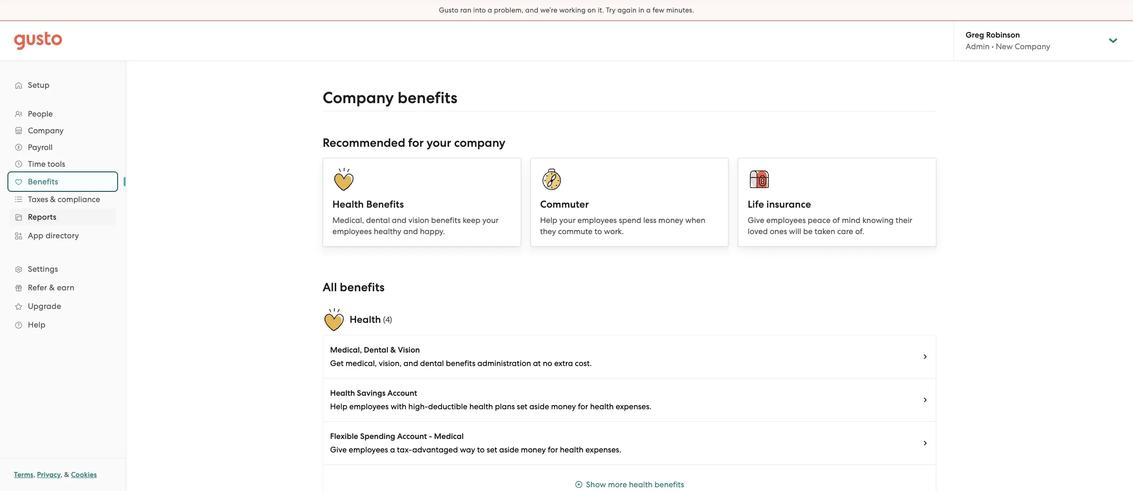 Task type: locate. For each thing, give the bounding box(es) containing it.
1 horizontal spatial benefits
[[366, 199, 404, 211]]

taxes
[[28, 195, 48, 204]]

2 vertical spatial help
[[330, 402, 347, 411]]

help up flexible
[[330, 402, 347, 411]]

1 vertical spatial opens in current tab image
[[921, 440, 929, 447]]

health inside health savings account help employees with high-deductible health plans set aside money for health expenses.
[[330, 389, 355, 398]]

0 horizontal spatial ,
[[33, 471, 35, 479]]

0 vertical spatial aside
[[529, 402, 549, 411]]

1 vertical spatial list
[[323, 335, 936, 491]]

0 vertical spatial health
[[332, 199, 364, 211]]

help inside health savings account help employees with high-deductible health plans set aside money for health expenses.
[[330, 402, 347, 411]]

privacy link
[[37, 471, 61, 479]]

set right way
[[487, 445, 497, 455]]

company inside dropdown button
[[28, 126, 64, 135]]

money inside help your employees spend less money when they commute to work.
[[658, 216, 683, 225]]

account for spending
[[397, 432, 427, 442]]

0 vertical spatial money
[[658, 216, 683, 225]]

benefits up healthy
[[366, 199, 404, 211]]

(
[[383, 315, 385, 325]]

give down flexible
[[330, 445, 347, 455]]

and down vision on the left
[[403, 359, 418, 368]]

money
[[658, 216, 683, 225], [551, 402, 576, 411], [521, 445, 546, 455]]

benefits
[[28, 177, 58, 186], [366, 199, 404, 211]]

help your employees spend less money when they commute to work.
[[540, 216, 705, 236]]

and inside medical, dental & vision get medical, vision, and dental benefits administration at no extra cost.
[[403, 359, 418, 368]]

list
[[0, 106, 126, 334], [323, 335, 936, 491]]

aside right 'plans'
[[529, 402, 549, 411]]

0 vertical spatial medical,
[[332, 216, 364, 225]]

opens in current tab image for health savings account
[[921, 397, 929, 404]]

company
[[1015, 42, 1050, 51], [323, 88, 394, 107], [28, 126, 64, 135]]

settings
[[28, 265, 58, 274]]

payroll button
[[9, 139, 116, 156]]

1 opens in current tab image from the top
[[921, 397, 929, 404]]

medical
[[434, 432, 464, 442]]

2 horizontal spatial a
[[646, 6, 651, 14]]

•
[[992, 42, 994, 51]]

employees up work.
[[577, 216, 617, 225]]

1 vertical spatial dental
[[420, 359, 444, 368]]

help up they
[[540, 216, 557, 225]]

company up recommended
[[323, 88, 394, 107]]

0 horizontal spatial list
[[0, 106, 126, 334]]

1 horizontal spatial your
[[482, 216, 499, 225]]

of
[[832, 216, 840, 225]]

into
[[473, 6, 486, 14]]

we're
[[540, 6, 557, 14]]

knowing
[[862, 216, 894, 225]]

opens in current tab image
[[921, 397, 929, 404], [921, 440, 929, 447]]

help down upgrade
[[28, 320, 46, 330]]

1 horizontal spatial give
[[748, 216, 764, 225]]

company for company
[[28, 126, 64, 135]]

2 horizontal spatial help
[[540, 216, 557, 225]]

your up commute
[[559, 216, 576, 225]]

medical, down health benefits
[[332, 216, 364, 225]]

when
[[685, 216, 705, 225]]

terms link
[[14, 471, 33, 479]]

2 vertical spatial health
[[330, 389, 355, 398]]

1 horizontal spatial help
[[330, 402, 347, 411]]

aside inside flexible spending account - medical give employees a tax-advantaged way to set aside money for health expenses.
[[499, 445, 519, 455]]

account up with
[[387, 389, 417, 398]]

4
[[385, 315, 390, 325]]

benefits inside list
[[28, 177, 58, 186]]

medical, inside medical, dental & vision get medical, vision, and dental benefits administration at no extra cost.
[[330, 345, 362, 355]]

account inside health savings account help employees with high-deductible health plans set aside money for health expenses.
[[387, 389, 417, 398]]

&
[[50, 195, 56, 204], [49, 283, 55, 292], [390, 345, 396, 355], [64, 471, 69, 479]]

help inside help your employees spend less money when they commute to work.
[[540, 216, 557, 225]]

benefits link
[[9, 173, 116, 190]]

aside inside health savings account help employees with high-deductible health plans set aside money for health expenses.
[[529, 402, 549, 411]]

0 vertical spatial company
[[1015, 42, 1050, 51]]

taxes & compliance
[[28, 195, 100, 204]]

terms , privacy , & cookies
[[14, 471, 97, 479]]

& left the cookies 'button'
[[64, 471, 69, 479]]

give inside flexible spending account - medical give employees a tax-advantaged way to set aside money for health expenses.
[[330, 445, 347, 455]]

home image
[[14, 31, 62, 50]]

in
[[638, 6, 644, 14]]

commute
[[558, 227, 593, 236]]

dental right the "vision,"
[[420, 359, 444, 368]]

2 vertical spatial for
[[548, 445, 558, 455]]

employees
[[577, 216, 617, 225], [766, 216, 806, 225], [332, 227, 372, 236], [349, 402, 389, 411], [349, 445, 388, 455]]

help for help
[[28, 320, 46, 330]]

& left earn
[[49, 283, 55, 292]]

extra
[[554, 359, 573, 368]]

0 horizontal spatial set
[[487, 445, 497, 455]]

0 vertical spatial account
[[387, 389, 417, 398]]

& right taxes
[[50, 195, 56, 204]]

happy.
[[420, 227, 445, 236]]

1 vertical spatial medical,
[[330, 345, 362, 355]]

help inside help link
[[28, 320, 46, 330]]

employees inside give employees peace of mind knowing their loved ones will be taken care of.
[[766, 216, 806, 225]]

0 vertical spatial help
[[540, 216, 557, 225]]

0 horizontal spatial dental
[[366, 216, 390, 225]]

1 vertical spatial expenses.
[[585, 445, 621, 455]]

set inside flexible spending account - medical give employees a tax-advantaged way to set aside money for health expenses.
[[487, 445, 497, 455]]

gusto
[[439, 6, 458, 14]]

health inside show more health benefits button
[[629, 480, 653, 490]]

1 horizontal spatial to
[[594, 227, 602, 236]]

employees inside help your employees spend less money when they commute to work.
[[577, 216, 617, 225]]

medical,
[[346, 359, 377, 368]]

dental up healthy
[[366, 216, 390, 225]]

2 opens in current tab image from the top
[[921, 440, 929, 447]]

0 vertical spatial to
[[594, 227, 602, 236]]

privacy
[[37, 471, 61, 479]]

2 horizontal spatial for
[[578, 402, 588, 411]]

aside right way
[[499, 445, 519, 455]]

account inside flexible spending account - medical give employees a tax-advantaged way to set aside money for health expenses.
[[397, 432, 427, 442]]

0 vertical spatial give
[[748, 216, 764, 225]]

a
[[488, 6, 492, 14], [646, 6, 651, 14], [390, 445, 395, 455]]

compliance
[[58, 195, 100, 204]]

give inside give employees peace of mind knowing their loved ones will be taken care of.
[[748, 216, 764, 225]]

1 horizontal spatial dental
[[420, 359, 444, 368]]

will
[[789, 227, 801, 236]]

1 horizontal spatial ,
[[61, 471, 62, 479]]

, left the privacy
[[33, 471, 35, 479]]

1 vertical spatial benefits
[[366, 199, 404, 211]]

0 vertical spatial list
[[0, 106, 126, 334]]

1 vertical spatial aside
[[499, 445, 519, 455]]

mind
[[842, 216, 860, 225]]

vision
[[398, 345, 420, 355]]

savings
[[357, 389, 386, 398]]

to inside flexible spending account - medical give employees a tax-advantaged way to set aside money for health expenses.
[[477, 445, 485, 455]]

company for company benefits
[[323, 88, 394, 107]]

list containing people
[[0, 106, 126, 334]]

medical, up get
[[330, 345, 362, 355]]

directory
[[46, 231, 79, 240]]

0 horizontal spatial money
[[521, 445, 546, 455]]

1 vertical spatial to
[[477, 445, 485, 455]]

1 vertical spatial give
[[330, 445, 347, 455]]

1 , from the left
[[33, 471, 35, 479]]

1 horizontal spatial set
[[517, 402, 527, 411]]

gusto ran into a problem, and we're working on it. try again in a few minutes.
[[439, 6, 694, 14]]

1 horizontal spatial money
[[551, 402, 576, 411]]

0 horizontal spatial benefits
[[28, 177, 58, 186]]

to right way
[[477, 445, 485, 455]]

0 vertical spatial set
[[517, 402, 527, 411]]

1 horizontal spatial for
[[548, 445, 558, 455]]

and
[[525, 6, 538, 14], [392, 216, 406, 225], [403, 227, 418, 236], [403, 359, 418, 368]]

0 horizontal spatial help
[[28, 320, 46, 330]]

at
[[533, 359, 541, 368]]

0 horizontal spatial to
[[477, 445, 485, 455]]

cookies button
[[71, 470, 97, 481]]

people
[[28, 109, 53, 119]]

your right keep
[[482, 216, 499, 225]]

expenses. inside flexible spending account - medical give employees a tax-advantaged way to set aside money for health expenses.
[[585, 445, 621, 455]]

2 horizontal spatial your
[[559, 216, 576, 225]]

0 vertical spatial benefits
[[28, 177, 58, 186]]

set right 'plans'
[[517, 402, 527, 411]]

robinson
[[986, 30, 1020, 40]]

it.
[[598, 6, 604, 14]]

1 vertical spatial health
[[350, 314, 381, 326]]

2 horizontal spatial money
[[658, 216, 683, 225]]

get
[[330, 359, 344, 368]]

& inside taxes & compliance dropdown button
[[50, 195, 56, 204]]

0 vertical spatial dental
[[366, 216, 390, 225]]

a right in
[[646, 6, 651, 14]]

1 vertical spatial company
[[323, 88, 394, 107]]

1 horizontal spatial aside
[[529, 402, 549, 411]]

for inside flexible spending account - medical give employees a tax-advantaged way to set aside money for health expenses.
[[548, 445, 558, 455]]

a left tax- on the left of the page
[[390, 445, 395, 455]]

life
[[748, 199, 764, 211]]

2 vertical spatial company
[[28, 126, 64, 135]]

benefits down time tools
[[28, 177, 58, 186]]

health
[[469, 402, 493, 411], [590, 402, 614, 411], [560, 445, 584, 455], [629, 480, 653, 490]]

0 vertical spatial for
[[408, 136, 424, 150]]

& inside refer & earn link
[[49, 283, 55, 292]]

health for health benefits
[[332, 199, 364, 211]]

employees down health benefits
[[332, 227, 372, 236]]

expenses. inside health savings account help employees with high-deductible health plans set aside money for health expenses.
[[616, 402, 651, 411]]

account
[[387, 389, 417, 398], [397, 432, 427, 442]]

way
[[460, 445, 475, 455]]

health
[[332, 199, 364, 211], [350, 314, 381, 326], [330, 389, 355, 398]]

minutes.
[[666, 6, 694, 14]]

medical, inside medical, dental and vision benefits keep your employees healthy and happy.
[[332, 216, 364, 225]]

dental
[[366, 216, 390, 225], [420, 359, 444, 368]]

2 horizontal spatial company
[[1015, 42, 1050, 51]]

your inside medical, dental and vision benefits keep your employees healthy and happy.
[[482, 216, 499, 225]]

help
[[540, 216, 557, 225], [28, 320, 46, 330], [330, 402, 347, 411]]

0 horizontal spatial your
[[427, 136, 451, 150]]

account for savings
[[387, 389, 417, 398]]

& up the "vision,"
[[390, 345, 396, 355]]

a inside flexible spending account - medical give employees a tax-advantaged way to set aside money for health expenses.
[[390, 445, 395, 455]]

medical, for dental
[[330, 345, 362, 355]]

vision,
[[379, 359, 402, 368]]

company right new
[[1015, 42, 1050, 51]]

recommended
[[323, 136, 405, 150]]

healthy
[[374, 227, 401, 236]]

refer & earn
[[28, 283, 74, 292]]

1 horizontal spatial a
[[488, 6, 492, 14]]

2 vertical spatial money
[[521, 445, 546, 455]]

1 vertical spatial for
[[578, 402, 588, 411]]

set
[[517, 402, 527, 411], [487, 445, 497, 455]]

less
[[643, 216, 656, 225]]

0 vertical spatial opens in current tab image
[[921, 397, 929, 404]]

0 horizontal spatial give
[[330, 445, 347, 455]]

opens in current tab image
[[921, 353, 929, 361]]

your left company
[[427, 136, 451, 150]]

give up the "loved"
[[748, 216, 764, 225]]

company down people
[[28, 126, 64, 135]]

, left the cookies 'button'
[[61, 471, 62, 479]]

employees down spending
[[349, 445, 388, 455]]

0 vertical spatial expenses.
[[616, 402, 651, 411]]

1 vertical spatial money
[[551, 402, 576, 411]]

0 horizontal spatial company
[[28, 126, 64, 135]]

to
[[594, 227, 602, 236], [477, 445, 485, 455]]

a right into
[[488, 6, 492, 14]]

company benefits
[[323, 88, 457, 107]]

recommended for your company
[[323, 136, 505, 150]]

dental inside medical, dental & vision get medical, vision, and dental benefits administration at no extra cost.
[[420, 359, 444, 368]]

0 horizontal spatial aside
[[499, 445, 519, 455]]

try
[[606, 6, 616, 14]]

benefits inside button
[[655, 480, 684, 490]]

1 vertical spatial set
[[487, 445, 497, 455]]

1 horizontal spatial company
[[323, 88, 394, 107]]

1 horizontal spatial list
[[323, 335, 936, 491]]

-
[[429, 432, 432, 442]]

account up tax- on the left of the page
[[397, 432, 427, 442]]

employees down "savings" at the bottom
[[349, 402, 389, 411]]

employees up ones at the top right of the page
[[766, 216, 806, 225]]

employees inside medical, dental and vision benefits keep your employees healthy and happy.
[[332, 227, 372, 236]]

1 vertical spatial account
[[397, 432, 427, 442]]

1 vertical spatial help
[[28, 320, 46, 330]]

0 horizontal spatial a
[[390, 445, 395, 455]]

to left work.
[[594, 227, 602, 236]]

admin
[[966, 42, 990, 51]]



Task type: describe. For each thing, give the bounding box(es) containing it.
help for help your employees spend less money when they commute to work.
[[540, 216, 557, 225]]

earn
[[57, 283, 74, 292]]

app
[[28, 231, 43, 240]]

upgrade
[[28, 302, 61, 311]]

working
[[559, 6, 586, 14]]

insurance
[[766, 199, 811, 211]]

set inside health savings account help employees with high-deductible health plans set aside money for health expenses.
[[517, 402, 527, 411]]

0 horizontal spatial for
[[408, 136, 424, 150]]

and down vision
[[403, 227, 418, 236]]

flexible
[[330, 432, 358, 442]]

and up healthy
[[392, 216, 406, 225]]

to inside help your employees spend less money when they commute to work.
[[594, 227, 602, 236]]

health benefits
[[332, 199, 404, 211]]

medical, dental and vision benefits keep your employees healthy and happy.
[[332, 216, 499, 236]]

high-
[[408, 402, 428, 411]]

ones
[[770, 227, 787, 236]]

time
[[28, 159, 46, 169]]

show
[[586, 480, 606, 490]]

& inside medical, dental & vision get medical, vision, and dental benefits administration at no extra cost.
[[390, 345, 396, 355]]

their
[[896, 216, 912, 225]]

show more health benefits
[[586, 480, 684, 490]]

care
[[837, 227, 853, 236]]

)
[[390, 315, 392, 325]]

health savings account help employees with high-deductible health plans set aside money for health expenses.
[[330, 389, 651, 411]]

again
[[617, 6, 637, 14]]

administration
[[477, 359, 531, 368]]

spend
[[619, 216, 641, 225]]

flexible spending account - medical give employees a tax-advantaged way to set aside money for health expenses.
[[330, 432, 621, 455]]

show more health benefits button
[[323, 465, 936, 491]]

for inside health savings account help employees with high-deductible health plans set aside money for health expenses.
[[578, 402, 588, 411]]

vision
[[408, 216, 429, 225]]

plans
[[495, 402, 515, 411]]

dental inside medical, dental and vision benefits keep your employees healthy and happy.
[[366, 216, 390, 225]]

terms
[[14, 471, 33, 479]]

refer & earn link
[[9, 279, 116, 296]]

give employees peace of mind knowing their loved ones will be taken care of.
[[748, 216, 912, 236]]

advantaged
[[412, 445, 458, 455]]

keep
[[463, 216, 480, 225]]

loved
[[748, 227, 768, 236]]

tools
[[48, 159, 65, 169]]

medical, dental & vision get medical, vision, and dental benefits administration at no extra cost.
[[330, 345, 592, 368]]

all
[[323, 280, 337, 295]]

peace
[[808, 216, 831, 225]]

deductible
[[428, 402, 467, 411]]

people button
[[9, 106, 116, 122]]

taken
[[815, 227, 835, 236]]

cookies
[[71, 471, 97, 479]]

time tools
[[28, 159, 65, 169]]

health for health ( 4 )
[[350, 314, 381, 326]]

cost.
[[575, 359, 592, 368]]

reports link
[[9, 209, 116, 225]]

money inside health savings account help employees with high-deductible health plans set aside money for health expenses.
[[551, 402, 576, 411]]

employees inside flexible spending account - medical give employees a tax-advantaged way to set aside money for health expenses.
[[349, 445, 388, 455]]

app directory
[[28, 231, 79, 240]]

medical, for dental
[[332, 216, 364, 225]]

app directory link
[[9, 227, 116, 244]]

commuter
[[540, 199, 589, 211]]

benefits inside medical, dental and vision benefits keep your employees healthy and happy.
[[431, 216, 461, 225]]

opens in current tab image for flexible spending account - medical
[[921, 440, 929, 447]]

benefits inside medical, dental & vision get medical, vision, and dental benefits administration at no extra cost.
[[446, 359, 475, 368]]

your inside help your employees spend less money when they commute to work.
[[559, 216, 576, 225]]

employees inside health savings account help employees with high-deductible health plans set aside money for health expenses.
[[349, 402, 389, 411]]

greg
[[966, 30, 984, 40]]

dental
[[364, 345, 388, 355]]

reports
[[28, 212, 56, 222]]

help link
[[9, 317, 116, 333]]

taxes & compliance button
[[9, 191, 116, 208]]

health for health savings account help employees with high-deductible health plans set aside money for health expenses.
[[330, 389, 355, 398]]

refer
[[28, 283, 47, 292]]

and left we're
[[525, 6, 538, 14]]

health inside flexible spending account - medical give employees a tax-advantaged way to set aside money for health expenses.
[[560, 445, 584, 455]]

be
[[803, 227, 813, 236]]

upgrade link
[[9, 298, 116, 315]]

company
[[454, 136, 505, 150]]

list containing medical, dental & vision
[[323, 335, 936, 491]]

problem,
[[494, 6, 524, 14]]

more
[[608, 480, 627, 490]]

on
[[587, 6, 596, 14]]

setup link
[[9, 77, 116, 93]]

money inside flexible spending account - medical give employees a tax-advantaged way to set aside money for health expenses.
[[521, 445, 546, 455]]

life insurance
[[748, 199, 811, 211]]

few
[[652, 6, 664, 14]]

settings link
[[9, 261, 116, 278]]

setup
[[28, 80, 50, 90]]

gusto navigation element
[[0, 61, 126, 349]]

with
[[391, 402, 406, 411]]

health ( 4 )
[[350, 314, 392, 326]]

payroll
[[28, 143, 53, 152]]

ran
[[460, 6, 471, 14]]

no
[[543, 359, 552, 368]]

they
[[540, 227, 556, 236]]

2 , from the left
[[61, 471, 62, 479]]

time tools button
[[9, 156, 116, 172]]

spending
[[360, 432, 395, 442]]

company button
[[9, 122, 116, 139]]

of.
[[855, 227, 864, 236]]

greg robinson admin • new company
[[966, 30, 1050, 51]]

company inside greg robinson admin • new company
[[1015, 42, 1050, 51]]



Task type: vqa. For each thing, say whether or not it's contained in the screenshot.
"Account" related to Savings
yes



